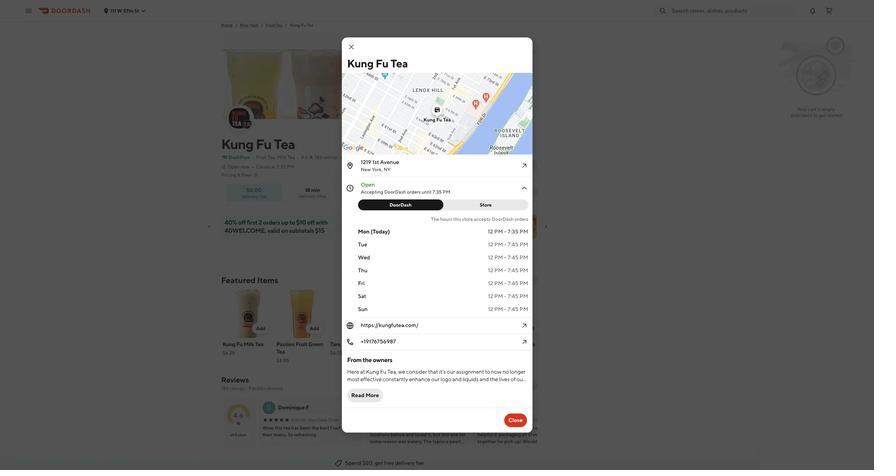Task type: vqa. For each thing, say whether or not it's contained in the screenshot.
topmost the "fee"
yes



Task type: locate. For each thing, give the bounding box(es) containing it.
7:45 for sat
[[508, 293, 519, 300]]

new left york
[[240, 22, 249, 28]]

1 vertical spatial 4.6
[[234, 412, 244, 420]]

orders
[[407, 189, 421, 195], [515, 217, 529, 222], [263, 219, 280, 226]]

fruit tea, milk tea
[[256, 155, 295, 160]]

ratings left 1
[[324, 155, 338, 160]]

1 horizontal spatial /
[[261, 22, 263, 28]]

18 up store button
[[482, 193, 486, 198]]

5 12 pm - 7:45 pm from the top
[[488, 293, 529, 300]]

fee inside the $0.00 delivery fee
[[260, 194, 267, 199]]

40% off first 2 orders up to $10 off with 40welcome, valid on subtotals $15
[[225, 219, 328, 234]]

4 12 pm - 7:45 pm from the top
[[488, 280, 529, 287]]

- for sat
[[505, 293, 507, 300]]

read more button
[[347, 389, 383, 403]]

3 - from the top
[[505, 255, 507, 261]]

6 7:45 from the top
[[508, 306, 519, 313]]

0 vertical spatial fee
[[260, 194, 267, 199]]

0 horizontal spatial /
[[236, 22, 238, 28]]

1 vertical spatial new
[[361, 167, 371, 172]]

to down cart
[[814, 113, 818, 118]]

order inside the group order 'button'
[[448, 190, 461, 195]]

click item image up oolong
[[521, 322, 529, 330]]

0 vertical spatial to
[[814, 113, 818, 118]]

off up '40welcome,'
[[238, 219, 246, 226]]

- for fri
[[505, 280, 507, 287]]

open up pricing & fees
[[227, 164, 240, 170]]

/ right the fruit tea link
[[285, 22, 287, 28]]

186 left 1
[[315, 155, 323, 160]]

• left 9
[[246, 386, 248, 392]]

add button for passion fruit green tea
[[306, 323, 324, 334]]

3 / from the left
[[285, 22, 287, 28]]

passion
[[277, 341, 295, 348]]

reviews link
[[221, 376, 249, 385]]

2 vertical spatial 7:35
[[508, 229, 519, 235]]

186 down reviews link
[[221, 386, 229, 392]]

milk down kung fu milk tea image at the left
[[244, 341, 254, 348]]

0 horizontal spatial • doordash order
[[306, 418, 340, 423]]

4.6 left 186 ratings •
[[301, 155, 308, 160]]

delivery
[[299, 194, 316, 199], [242, 194, 259, 199], [396, 460, 415, 467]]

min inside "18 min delivery time"
[[311, 187, 320, 194]]

tea inside thai milk tea $6.25
[[407, 341, 415, 348]]

Store button
[[439, 200, 529, 211]]

12 pm - 7:45 pm for fri
[[488, 280, 529, 287]]

milk inside taro milk tea $6.75
[[342, 341, 352, 348]]

tea
[[276, 22, 283, 28], [307, 22, 314, 28], [391, 57, 408, 70], [443, 117, 451, 123], [443, 117, 451, 123], [274, 136, 295, 152], [288, 155, 295, 160], [255, 341, 264, 348], [353, 341, 362, 348], [407, 341, 415, 348], [527, 341, 535, 348], [277, 349, 285, 355]]

1 horizontal spatial min
[[487, 193, 494, 198]]

1 horizontal spatial delivery
[[299, 194, 316, 199]]

delivery inside "18 min delivery time"
[[299, 194, 316, 199]]

$20,
[[363, 460, 374, 467]]

new down '1219'
[[361, 167, 371, 172]]

from the owners
[[347, 357, 393, 364]]

2 horizontal spatial delivery
[[396, 460, 415, 467]]

12 for wed
[[488, 255, 494, 261]]

• doordash order right 2/21/22
[[306, 418, 340, 423]]

click item image right "3"
[[521, 184, 529, 193]]

3 click item image from the top
[[521, 322, 529, 330]]

1 add button from the left
[[252, 323, 270, 334]]

2 horizontal spatial $5.95
[[492, 351, 505, 356]]

cart
[[809, 107, 817, 112]]

$5.95
[[438, 351, 451, 356], [492, 351, 505, 356], [277, 358, 289, 364]]

3 7:45 from the top
[[508, 267, 519, 274]]

doordash up doordash button
[[384, 189, 406, 195]]

get down the is
[[819, 113, 827, 118]]

0 horizontal spatial 186
[[221, 386, 229, 392]]

add button for taro milk tea
[[360, 323, 377, 334]]

order methods option group
[[471, 186, 538, 199]]

6 - from the top
[[505, 293, 507, 300]]

2 horizontal spatial min
[[520, 193, 527, 198]]

18 min radio
[[471, 186, 506, 199]]

time
[[317, 194, 327, 199]]

5 - from the top
[[505, 280, 507, 287]]

57th
[[123, 8, 133, 13]]

1 vertical spatial get
[[375, 460, 383, 467]]

open menu image
[[25, 7, 33, 15]]

fee right free
[[416, 460, 424, 467]]

• doordash order for d
[[306, 418, 340, 423]]

min inside option
[[487, 193, 494, 198]]

7:45
[[508, 242, 519, 248], [508, 255, 519, 261], [508, 267, 519, 274], [508, 280, 519, 287], [508, 293, 519, 300], [508, 306, 519, 313]]

to inside your cart is empty add items to get started
[[814, 113, 818, 118]]

18 inside option
[[482, 193, 486, 198]]

1 • doordash order from the left
[[306, 418, 340, 423]]

0 vertical spatial fruit
[[266, 22, 275, 28]]

2/21/22
[[291, 418, 306, 423]]

0 vertical spatial 4.6
[[301, 155, 308, 160]]

info
[[524, 163, 533, 168]]

$6.25 up reviews
[[223, 351, 235, 356]]

1 horizontal spatial f
[[398, 405, 401, 411]]

0 horizontal spatial f
[[306, 405, 309, 411]]

green
[[308, 341, 324, 348]]

min for 18 min delivery time
[[311, 187, 320, 194]]

add button up +19176756987
[[360, 323, 377, 334]]

fu inside kung fu milk tea $6.25
[[237, 341, 243, 348]]

order
[[448, 190, 461, 195], [328, 418, 340, 423], [544, 418, 555, 423]]

add button for thai milk tea
[[414, 323, 431, 334]]

kung fu tea
[[347, 57, 408, 70], [424, 117, 451, 123], [424, 117, 451, 123], [221, 136, 295, 152]]

1 vertical spatial more
[[366, 393, 379, 399]]

fruit right york
[[266, 22, 275, 28]]

• right 2/21/22
[[306, 418, 308, 423]]

12 for thu
[[488, 267, 494, 274]]

on
[[281, 227, 288, 234]]

orders left until
[[407, 189, 421, 195]]

$6.25 inside kung fu milk tea $6.25
[[223, 351, 235, 356]]

peach
[[492, 341, 507, 348]]

add button up green
[[306, 323, 324, 334]]

18 left time
[[305, 187, 310, 194]]

7 - from the top
[[505, 306, 507, 313]]

get left free
[[375, 460, 383, 467]]

open for open accepting doordash orders until 7:35 pm
[[361, 182, 375, 188]]

milk right taro
[[342, 341, 352, 348]]

4 - from the top
[[505, 267, 507, 274]]

passion fruit green tea image
[[277, 290, 328, 338]]

0 vertical spatial 7:35
[[277, 164, 286, 170]]

2 add button from the left
[[306, 323, 324, 334]]

1 horizontal spatial 18
[[482, 193, 486, 198]]

oolong
[[508, 341, 526, 348]]

f right calli
[[398, 405, 401, 411]]

open
[[227, 164, 240, 170], [361, 182, 375, 188]]

min right "3"
[[520, 193, 527, 198]]

1 f from the left
[[306, 405, 309, 411]]

orders up "12 pm - 7:35 pm"
[[515, 217, 529, 222]]

doordash
[[384, 189, 406, 195], [390, 202, 412, 208], [492, 217, 514, 222], [309, 418, 328, 423], [524, 418, 543, 423]]

12 for sat
[[488, 293, 494, 300]]

open now
[[227, 164, 250, 170]]

click item image
[[521, 162, 529, 170], [521, 184, 529, 193], [521, 322, 529, 330], [521, 338, 529, 347]]

more left info
[[512, 163, 524, 168]]

7:45 for wed
[[508, 255, 519, 261]]

tea inside peach oolong tea $5.95
[[527, 341, 535, 348]]

orders up valid
[[263, 219, 280, 226]]

0 horizontal spatial 7:35
[[277, 164, 286, 170]]

add for kung fu milk tea
[[256, 326, 266, 332]]

add button up thai milk tea $6.25
[[414, 323, 431, 334]]

to for $10
[[290, 219, 295, 226]]

pickup 3 min
[[514, 187, 529, 198]]

2 horizontal spatial order
[[544, 418, 555, 423]]

2 f from the left
[[398, 405, 401, 411]]

2 - from the top
[[505, 242, 507, 248]]

previous button of carousel image
[[516, 278, 521, 283]]

f
[[306, 405, 309, 411], [398, 405, 401, 411]]

1 horizontal spatial $5.95
[[438, 351, 451, 356]]

2 vertical spatial fruit
[[296, 341, 307, 348]]

0 horizontal spatial ratings
[[230, 386, 245, 392]]

kung fu tea image
[[221, 34, 538, 119], [227, 106, 253, 132]]

spend
[[346, 460, 362, 467]]

0 horizontal spatial more
[[366, 393, 379, 399]]

$6.25 down the thai
[[384, 351, 397, 356]]

- for tue
[[505, 242, 507, 248]]

add button up kung fu milk tea $6.25
[[252, 323, 270, 334]]

1 horizontal spatial • doordash order
[[522, 418, 555, 423]]

0 horizontal spatial off
[[238, 219, 246, 226]]

min for 18 min
[[487, 193, 494, 198]]

ny
[[384, 167, 391, 172]]

free
[[385, 460, 394, 467]]

read more
[[351, 393, 379, 399]]

taro milk tea $6.75
[[330, 341, 362, 356]]

none radio containing pickup
[[502, 186, 538, 199]]

fruit up closes
[[256, 155, 267, 160]]

/ right york
[[261, 22, 263, 28]]

group order button
[[421, 186, 465, 199]]

1 vertical spatial ratings
[[230, 386, 245, 392]]

orders inside 40% off first 2 orders up to $10 off with 40welcome, valid on subtotals $15
[[263, 219, 280, 226]]

6 12 pm - 7:45 pm from the top
[[488, 306, 529, 313]]

mango green tea image
[[438, 290, 489, 338]]

$5.95 button
[[437, 289, 491, 361]]

2 7:45 from the top
[[508, 255, 519, 261]]

1 horizontal spatial get
[[819, 113, 827, 118]]

with
[[316, 219, 328, 226]]

off right $10
[[307, 219, 315, 226]]

ratings inside reviews 186 ratings • 9 public reviews
[[230, 386, 245, 392]]

0 horizontal spatial order
[[328, 418, 340, 423]]

&
[[238, 172, 241, 178]]

0 items, open order cart image
[[826, 7, 834, 15]]

1 horizontal spatial to
[[814, 113, 818, 118]]

1 horizontal spatial 7:35
[[433, 189, 442, 195]]

1 vertical spatial open
[[361, 182, 375, 188]]

f for d
[[306, 405, 309, 411]]

0 horizontal spatial $5.95
[[277, 358, 289, 364]]

1 horizontal spatial order
[[448, 190, 461, 195]]

powered by google image
[[344, 145, 364, 152]]

18
[[305, 187, 310, 194], [482, 193, 486, 198]]

0 horizontal spatial $6.25
[[223, 351, 235, 356]]

0 horizontal spatial fee
[[260, 194, 267, 199]]

111 w 57th st button
[[104, 8, 146, 13]]

doordash right close
[[524, 418, 543, 423]]

0 horizontal spatial delivery
[[242, 194, 259, 199]]

12 pm - 7:45 pm
[[488, 242, 529, 248], [488, 255, 529, 261], [488, 267, 529, 274], [488, 280, 529, 287], [488, 293, 529, 300], [488, 306, 529, 313]]

2 click item image from the top
[[521, 184, 529, 193]]

group
[[433, 190, 447, 195]]

pickup
[[514, 187, 529, 193]]

more
[[512, 163, 524, 168], [366, 393, 379, 399]]

0 vertical spatial open
[[227, 164, 240, 170]]

0 horizontal spatial orders
[[263, 219, 280, 226]]

delivery down $0.00
[[242, 194, 259, 199]]

next image
[[529, 384, 535, 389]]

calli
[[386, 405, 397, 411]]

1 horizontal spatial open
[[361, 182, 375, 188]]

more up the c
[[366, 393, 379, 399]]

- for thu
[[505, 267, 507, 274]]

$0.00 delivery fee
[[242, 187, 267, 199]]

• right 'now' at the left
[[252, 164, 254, 170]]

2 $6.25 from the left
[[384, 351, 397, 356]]

delivery left time
[[299, 194, 316, 199]]

milk right tea,
[[277, 155, 287, 160]]

1st
[[373, 159, 379, 166]]

fruit inside passion fruit green tea $5.95
[[296, 341, 307, 348]]

2 horizontal spatial /
[[285, 22, 287, 28]]

• closes at 7:35 pm
[[252, 164, 295, 170]]

min up with
[[311, 187, 320, 194]]

5 7:45 from the top
[[508, 293, 519, 300]]

12 for sun
[[488, 306, 494, 313]]

18 for 18 min
[[482, 193, 486, 198]]

doordash down save button
[[390, 202, 412, 208]]

2 horizontal spatial 7:35
[[508, 229, 519, 235]]

1 vertical spatial fee
[[416, 460, 424, 467]]

kung fu milk tea image
[[223, 290, 274, 338]]

home link
[[221, 22, 233, 29]]

0 vertical spatial more
[[512, 163, 524, 168]]

0 horizontal spatial new
[[240, 22, 249, 28]]

1 vertical spatial 186
[[221, 386, 229, 392]]

hours
[[440, 217, 453, 222]]

thai milk tea $6.25
[[384, 341, 415, 356]]

click item image right peach
[[521, 338, 529, 347]]

0 vertical spatial get
[[819, 113, 827, 118]]

4 add button from the left
[[414, 323, 431, 334]]

open for open now
[[227, 164, 240, 170]]

items
[[801, 113, 813, 118]]

0 vertical spatial ratings
[[324, 155, 338, 160]]

0 vertical spatial new
[[240, 22, 249, 28]]

0 horizontal spatial min
[[311, 187, 320, 194]]

off
[[238, 219, 246, 226], [307, 219, 315, 226]]

to right "up"
[[290, 219, 295, 226]]

• doordash order right 6/17/23
[[522, 418, 555, 423]]

ratings down reviews link
[[230, 386, 245, 392]]

get
[[819, 113, 827, 118], [375, 460, 383, 467]]

/ right home
[[236, 22, 238, 28]]

1 horizontal spatial 186
[[315, 155, 323, 160]]

1 horizontal spatial orders
[[407, 189, 421, 195]]

3 12 pm - 7:45 pm from the top
[[488, 267, 529, 274]]

7:35 for • closes at 7:35 pm
[[277, 164, 286, 170]]

close kung fu tea image
[[347, 43, 356, 51]]

0 horizontal spatial 18
[[305, 187, 310, 194]]

1 7:45 from the top
[[508, 242, 519, 248]]

add button for kung fu milk tea
[[252, 323, 270, 334]]

1 12 pm - 7:45 pm from the top
[[488, 242, 529, 248]]

add inside your cart is empty add items to get started
[[791, 113, 800, 118]]

1 vertical spatial to
[[290, 219, 295, 226]]

1219 1st avenue new york, ny
[[361, 159, 399, 172]]

1 - from the top
[[505, 229, 507, 235]]

https://kungfutea.com/
[[361, 322, 419, 329]]

$5.95 inside peach oolong tea $5.95
[[492, 351, 505, 356]]

closes
[[256, 164, 271, 170]]

b
[[508, 405, 512, 411]]

min up store
[[487, 193, 494, 198]]

1 horizontal spatial new
[[361, 167, 371, 172]]

2 / from the left
[[261, 22, 263, 28]]

now
[[241, 164, 250, 170]]

milk right the thai
[[395, 341, 406, 348]]

+19176756987
[[361, 339, 396, 345]]

0 horizontal spatial open
[[227, 164, 240, 170]]

1 horizontal spatial $6.25
[[384, 351, 397, 356]]

1 horizontal spatial off
[[307, 219, 315, 226]]

5 add button from the left
[[521, 323, 539, 334]]

more info
[[512, 163, 533, 168]]

pm
[[287, 164, 295, 170], [443, 189, 451, 195], [495, 229, 503, 235], [520, 229, 529, 235], [495, 242, 503, 248], [520, 242, 529, 248], [495, 255, 503, 261], [520, 255, 529, 261], [495, 267, 503, 274], [520, 267, 529, 274], [495, 280, 503, 287], [520, 280, 529, 287], [495, 293, 503, 300], [520, 293, 529, 300], [495, 306, 503, 313], [520, 306, 529, 313]]

2 • doordash order from the left
[[522, 418, 555, 423]]

add button up oolong
[[521, 323, 539, 334]]

1 vertical spatial 7:35
[[433, 189, 442, 195]]

fri
[[358, 280, 365, 287]]

4.6 up the of 5 stars at the bottom left
[[234, 412, 244, 420]]

milk inside thai milk tea $6.25
[[395, 341, 406, 348]]

12 pm - 7:35 pm
[[488, 229, 529, 235]]

f for c
[[398, 405, 401, 411]]

$10
[[296, 219, 306, 226]]

milk inside kung fu milk tea $6.25
[[244, 341, 254, 348]]

orders inside open accepting doordash orders until 7:35 pm
[[407, 189, 421, 195]]

$6.25
[[223, 351, 235, 356], [384, 351, 397, 356]]

3 add button from the left
[[360, 323, 377, 334]]

12 for fri
[[488, 280, 494, 287]]

min inside pickup 3 min
[[520, 193, 527, 198]]

2 off from the left
[[307, 219, 315, 226]]

fee down $0.00
[[260, 194, 267, 199]]

open inside open accepting doordash orders until 7:35 pm
[[361, 182, 375, 188]]

0 horizontal spatial to
[[290, 219, 295, 226]]

click item image up the "pickup"
[[521, 162, 529, 170]]

• doordash order
[[306, 418, 340, 423], [522, 418, 555, 423]]

add for thai milk tea
[[418, 326, 427, 332]]

open up accepting
[[361, 182, 375, 188]]

c
[[374, 404, 379, 412]]

4 7:45 from the top
[[508, 280, 519, 287]]

$5.95 inside button
[[438, 351, 451, 356]]

- for sun
[[505, 306, 507, 313]]

delivery inside the $0.00 delivery fee
[[242, 194, 259, 199]]

to inside 40% off first 2 orders up to $10 off with 40welcome, valid on subtotals $15
[[290, 219, 295, 226]]

1 $6.25 from the left
[[223, 351, 235, 356]]

• inside reviews 186 ratings • 9 public reviews
[[246, 386, 248, 392]]

None radio
[[502, 186, 538, 199]]

7:35 for 12 pm - 7:35 pm
[[508, 229, 519, 235]]

f right dominique
[[306, 405, 309, 411]]

2 12 pm - 7:45 pm from the top
[[488, 255, 529, 261]]

until
[[422, 189, 432, 195]]

stars
[[238, 433, 247, 438]]

fruit left green
[[296, 341, 307, 348]]

at
[[271, 164, 276, 170]]

• left 1
[[340, 155, 342, 160]]

18 inside "18 min delivery time"
[[305, 187, 310, 194]]

menu
[[232, 462, 247, 468]]

notification bell image
[[809, 7, 817, 15]]

delivery right free
[[396, 460, 415, 467]]



Task type: describe. For each thing, give the bounding box(es) containing it.
7:45 for sun
[[508, 306, 519, 313]]

1 horizontal spatial 4.6
[[301, 155, 308, 160]]

12 pm - 7:45 pm for wed
[[488, 255, 529, 261]]

12 pm - 7:45 pm for sun
[[488, 306, 529, 313]]

0 horizontal spatial 4.6
[[234, 412, 244, 420]]

york
[[250, 22, 258, 28]]

order for d
[[328, 418, 340, 423]]

add for taro milk tea
[[364, 326, 373, 332]]

your cart is empty add items to get started
[[791, 107, 843, 118]]

reviews
[[267, 386, 283, 392]]

next button of carousel image
[[529, 278, 535, 283]]

get inside your cart is empty add items to get started
[[819, 113, 827, 118]]

186 inside reviews 186 ratings • 9 public reviews
[[221, 386, 229, 392]]

1 horizontal spatial more
[[512, 163, 524, 168]]

• left $
[[355, 155, 357, 160]]

12 pm - 7:45 pm for sat
[[488, 293, 529, 300]]

12 for tue
[[488, 242, 494, 248]]

$5.95 inside passion fruit green tea $5.95
[[277, 358, 289, 364]]

public
[[252, 386, 266, 392]]

open accepting doordash orders until 7:35 pm
[[361, 182, 451, 195]]

$6.75
[[330, 351, 343, 356]]

full menu
[[221, 462, 247, 468]]

items
[[257, 276, 278, 285]]

dashpass •
[[229, 155, 254, 160]]

featured items heading
[[221, 275, 278, 286]]

accepting
[[361, 189, 384, 195]]

1 click item image from the top
[[521, 162, 529, 170]]

of 5 stars
[[231, 433, 247, 438]]

thu
[[358, 267, 368, 274]]

DoorDash button
[[358, 200, 443, 211]]

reviews
[[221, 376, 249, 385]]

4 click item image from the top
[[521, 338, 529, 347]]

featured
[[221, 276, 256, 285]]

this
[[454, 217, 461, 222]]

dominique f
[[278, 405, 309, 411]]

12 pm - 7:45 pm for tue
[[488, 242, 529, 248]]

york,
[[372, 167, 383, 172]]

kung fu milk tea $6.25
[[223, 341, 264, 356]]

map region
[[256, 28, 605, 202]]

home / new york / fruit tea / kung fu tea
[[221, 22, 314, 28]]

pricing & fees
[[221, 172, 252, 178]]

tea inside taro milk tea $6.75
[[353, 341, 362, 348]]

12 for mon (today)
[[488, 229, 494, 235]]

• right fruit tea, milk tea
[[297, 155, 299, 160]]

0 horizontal spatial get
[[375, 460, 383, 467]]

2 horizontal spatial orders
[[515, 217, 529, 222]]

1 horizontal spatial fee
[[416, 460, 424, 467]]

peach oolong tea image
[[492, 290, 543, 338]]

add for passion fruit green tea
[[310, 326, 319, 332]]

7:35 inside open accepting doordash orders until 7:35 pm
[[433, 189, 442, 195]]

fruit tea link
[[266, 22, 283, 29]]

sat
[[358, 293, 366, 300]]

doordash up "12 pm - 7:35 pm"
[[492, 217, 514, 222]]

passion fruit green tea $5.95
[[277, 341, 324, 364]]

7:45 for thu
[[508, 267, 519, 274]]

accepts
[[474, 217, 491, 222]]

1 horizontal spatial ratings
[[324, 155, 338, 160]]

doordash inside doordash button
[[390, 202, 412, 208]]

• right 6/17/23
[[522, 418, 523, 423]]

6/17/23
[[507, 418, 521, 423]]

first
[[247, 219, 258, 226]]

1 / from the left
[[236, 22, 238, 28]]

close button
[[505, 414, 527, 428]]

2
[[259, 219, 262, 226]]

1 vertical spatial fruit
[[256, 155, 267, 160]]

close
[[509, 417, 523, 424]]

12 pm - 7:45 pm for thu
[[488, 267, 529, 274]]

40welcome,
[[225, 227, 266, 234]]

add button for peach oolong tea
[[521, 323, 539, 334]]

doordash right 2/21/22
[[309, 418, 328, 423]]

kung fu tea dialog
[[256, 28, 605, 433]]

18 for 18 min delivery time
[[305, 187, 310, 194]]

(today)
[[371, 229, 390, 235]]

kung inside kung fu milk tea $6.25
[[223, 341, 236, 348]]

• doordash order for k
[[522, 418, 555, 423]]

the
[[431, 217, 440, 222]]

group order
[[433, 190, 461, 195]]

$
[[359, 155, 361, 160]]

mi
[[347, 155, 353, 160]]

the
[[363, 357, 372, 364]]

- for mon (today)
[[505, 229, 507, 235]]

$15
[[315, 227, 325, 234]]

111 w 57th st
[[110, 8, 139, 13]]

new york link
[[240, 22, 258, 29]]

save
[[401, 190, 412, 195]]

tea,
[[267, 155, 276, 160]]

reviews 186 ratings • 9 public reviews
[[221, 376, 283, 392]]

pm inside open accepting doordash orders until 7:35 pm
[[443, 189, 451, 195]]

full
[[221, 462, 231, 468]]

40%
[[225, 219, 237, 226]]

hour options option group
[[358, 200, 529, 211]]

wed
[[358, 255, 370, 261]]

kilian b
[[494, 405, 512, 411]]

7:45 for tue
[[508, 242, 519, 248]]

avenue
[[380, 159, 399, 166]]

dashpass
[[229, 155, 250, 160]]

w
[[117, 8, 122, 13]]

order for k
[[544, 418, 555, 423]]

k
[[482, 404, 487, 412]]

0 vertical spatial 186
[[315, 155, 323, 160]]

started
[[828, 113, 843, 118]]

doordash inside open accepting doordash orders until 7:35 pm
[[384, 189, 406, 195]]

d
[[267, 404, 271, 412]]

$6.25 inside thai milk tea $6.25
[[384, 351, 397, 356]]

add for peach oolong tea
[[525, 326, 535, 332]]

tea inside kung fu milk tea $6.25
[[255, 341, 264, 348]]

5
[[235, 433, 237, 438]]

more inside kung fu tea dialog
[[366, 393, 379, 399]]

of
[[231, 433, 234, 438]]

new inside the 1219 1st avenue new york, ny
[[361, 167, 371, 172]]

1
[[344, 155, 346, 160]]

tue
[[358, 242, 367, 248]]

thai milk tea image
[[384, 290, 435, 338]]

from
[[347, 357, 362, 364]]

111
[[110, 8, 116, 13]]

pricing
[[221, 172, 237, 178]]

• right dashpass
[[252, 155, 254, 160]]

to for get
[[814, 113, 818, 118]]

subtotals
[[289, 227, 314, 234]]

mon
[[358, 229, 370, 235]]

- for wed
[[505, 255, 507, 261]]

thai
[[384, 341, 394, 348]]

186 ratings •
[[315, 155, 342, 160]]

taro milk tea image
[[330, 290, 381, 338]]

home
[[221, 22, 233, 28]]

$0.00
[[246, 187, 262, 193]]

1 off from the left
[[238, 219, 246, 226]]

3
[[517, 193, 519, 198]]

mon (today)
[[358, 229, 390, 235]]

store
[[462, 217, 473, 222]]

7:45 for fri
[[508, 280, 519, 287]]

tea inside passion fruit green tea $5.95
[[277, 349, 285, 355]]

empty
[[822, 107, 836, 112]]

peach oolong tea $5.95
[[492, 341, 535, 356]]



